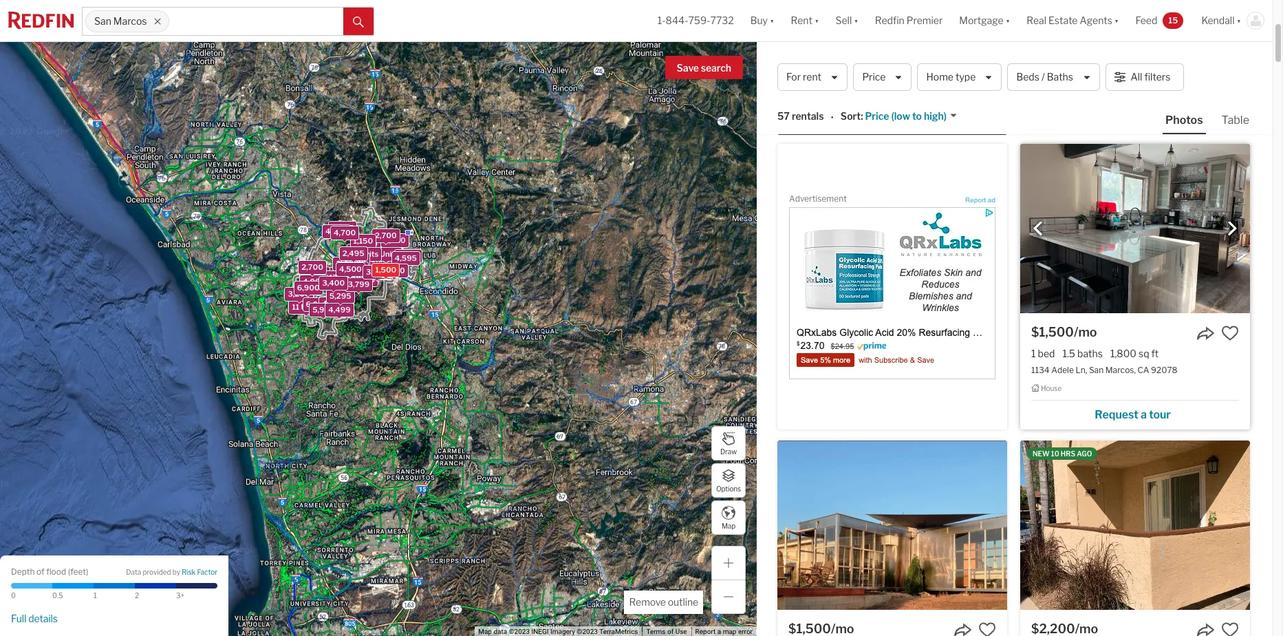 Task type: describe. For each thing, give the bounding box(es) containing it.
favorite button image for photo of 224 woodland pkwy #157, san marcos, ca 92069
[[1222, 621, 1240, 636]]

real
[[1027, 15, 1047, 26]]

1 3,500 from the top
[[304, 268, 327, 278]]

▾ for buy ▾
[[770, 15, 775, 26]]

report a map error link
[[696, 628, 753, 635]]

4,200
[[322, 298, 345, 308]]

2 ©2023 from the left
[[577, 628, 598, 635]]

844-
[[666, 15, 689, 26]]

707-
[[1178, 110, 1203, 123]]

57
[[778, 110, 790, 122]]

3,000
[[303, 269, 326, 279]]

of for terms
[[668, 628, 674, 635]]

$289+ /mo
[[789, 25, 854, 40]]

1,800
[[1111, 347, 1137, 359]]

report ad
[[966, 196, 996, 204]]

(858)
[[1147, 110, 1176, 123]]

(858) 707-5154 link
[[1132, 104, 1240, 127]]

data
[[494, 628, 508, 635]]

|
[[857, 66, 860, 76]]

0 horizontal spatial 2 units
[[340, 263, 366, 273]]

flood
[[46, 566, 66, 577]]

8
[[364, 254, 369, 264]]

14 units
[[347, 269, 377, 279]]

sort
[[841, 110, 861, 122]]

2 vertical spatial 2
[[135, 591, 139, 600]]

redfin premier button
[[867, 0, 952, 41]]

1,150
[[354, 235, 373, 245]]

real estate agents ▾
[[1027, 15, 1120, 26]]

map region
[[0, 0, 807, 636]]

rent ▾ button
[[783, 0, 828, 41]]

1 horizontal spatial 2 units
[[374, 249, 399, 259]]

type
[[956, 71, 976, 83]]

1 vertical spatial $1,500 /mo
[[789, 621, 855, 636]]

price for price
[[863, 71, 886, 83]]

3,799
[[348, 279, 370, 289]]

feet
[[70, 566, 86, 577]]

1134
[[1032, 365, 1050, 375]]

1 vertical spatial $1,500
[[789, 621, 832, 636]]

bed
[[1038, 347, 1056, 359]]

2,935
[[354, 274, 375, 284]]

0 vertical spatial 14
[[839, 85, 847, 93]]

previous button image
[[1032, 222, 1046, 235]]

• inside the 57 rentals •
[[831, 111, 834, 123]]

2 3,500 from the top
[[305, 270, 327, 279]]

1-844-759-7732
[[658, 15, 734, 26]]

remove outline
[[630, 596, 699, 608]]

1 for 1 bed
[[1032, 347, 1036, 359]]

1 vertical spatial 2
[[340, 263, 345, 273]]

favorite button image for "photo of 1134 adele ln, san marcos, ca 92078"
[[1222, 324, 1240, 342]]

marcos, for $1,500 /mo
[[1106, 365, 1137, 375]]

real estate agents ▾ link
[[1027, 0, 1120, 41]]

data
[[126, 568, 141, 576]]

0 horizontal spatial 92078
[[1028, 66, 1054, 76]]

0 vertical spatial request
[[798, 110, 842, 123]]

a for the topmost request a tour button
[[844, 110, 850, 123]]

3,395
[[350, 246, 372, 255]]

use
[[676, 628, 687, 635]]

rd,
[[951, 66, 964, 76]]

new
[[1033, 449, 1050, 457]]

1 horizontal spatial favorite button checkbox
[[1222, 324, 1240, 342]]

mortgage ▾ button
[[960, 0, 1011, 41]]

1.5
[[1063, 347, 1076, 359]]

0 vertical spatial request a tour
[[798, 110, 874, 123]]

$289+
[[789, 25, 828, 40]]

favorite button image for $1,150 /mo
[[1222, 25, 1240, 43]]

photos
[[1166, 114, 1204, 127]]

10
[[1052, 449, 1060, 457]]

rent ▾ button
[[791, 0, 819, 41]]

marcos for san marcos apartments for rent
[[809, 56, 862, 74]]

ca for $1,500 /mo
[[1138, 365, 1150, 375]]

remove outline button
[[625, 591, 704, 614]]

estate
[[1049, 15, 1078, 26]]

$1,150 /mo
[[1032, 25, 1095, 40]]

2,650
[[380, 266, 402, 275]]

kendall
[[1202, 15, 1235, 26]]

risk factor link
[[182, 568, 218, 578]]

4,295
[[326, 226, 347, 236]]

photo of 103 montessa way, san marcos, ca 92069 image
[[1021, 0, 1251, 14]]

103 montessa way, san marcos, ca 92069
[[1032, 66, 1198, 76]]

mortgage ▾
[[960, 15, 1011, 26]]

all filters button
[[1106, 63, 1185, 91]]

options
[[717, 484, 741, 493]]

advertisement
[[790, 193, 847, 204]]

601
[[861, 66, 876, 76]]

details
[[28, 612, 58, 624]]

(858) 707-5154
[[1147, 110, 1231, 123]]

full details button
[[11, 612, 58, 625]]

for
[[787, 71, 801, 83]]

4,195
[[312, 302, 333, 312]]

3,880
[[356, 238, 378, 248]]

0 vertical spatial $1,500 /mo
[[1032, 325, 1098, 339]]

home type
[[927, 71, 976, 83]]

(low
[[892, 110, 911, 122]]

4,250
[[363, 267, 385, 276]]

1 vertical spatial request a tour
[[1095, 408, 1171, 421]]

6,400
[[307, 277, 330, 287]]

photos button
[[1163, 113, 1220, 134]]

sq
[[1139, 347, 1150, 359]]

0 horizontal spatial tour
[[853, 110, 874, 123]]

house for $1,500
[[1042, 384, 1062, 392]]

$2,200
[[1032, 621, 1076, 636]]

15
[[1169, 15, 1179, 25]]

▾ for sell ▾
[[854, 15, 859, 26]]

14 inside map region
[[347, 269, 356, 279]]

rentals
[[792, 110, 824, 122]]

buy ▾ button
[[751, 0, 775, 41]]

$2,200 /mo
[[1032, 621, 1099, 636]]

2,499
[[345, 254, 367, 264]]

submit search image
[[353, 16, 364, 27]]

5,999
[[313, 305, 335, 314]]

sell ▾
[[836, 15, 859, 26]]

▾ for mortgage ▾
[[1006, 15, 1011, 26]]

valley
[[926, 66, 950, 76]]

1,800 sq ft
[[1111, 347, 1159, 359]]

1 vertical spatial tour
[[1150, 408, 1171, 421]]

0 vertical spatial 1,500
[[398, 251, 419, 260]]

risk
[[182, 568, 196, 576]]

1 vertical spatial request a tour button
[[1032, 403, 1240, 424]]

agents
[[1080, 15, 1113, 26]]

by
[[173, 568, 180, 576]]

0 vertical spatial request a tour button
[[789, 105, 889, 126]]

favorite button checkbox for $2,200 /mo
[[1222, 621, 1240, 636]]

for rent button
[[778, 63, 848, 91]]

ca for $1,150 /mo
[[1157, 66, 1169, 76]]

marcos, for $1,150 /mo
[[1125, 66, 1155, 76]]

57 rentals •
[[778, 110, 834, 123]]

0 horizontal spatial a
[[718, 628, 722, 635]]

▾ for rent ▾
[[815, 15, 819, 26]]



Task type: locate. For each thing, give the bounding box(es) containing it.
0 horizontal spatial request a tour button
[[789, 105, 889, 126]]

0 vertical spatial 2 units
[[374, 249, 399, 259]]

1
[[1032, 347, 1036, 359], [94, 591, 97, 600]]

1 horizontal spatial request a tour
[[1095, 408, 1171, 421]]

report left ad
[[966, 196, 987, 204]]

1.5 baths
[[1063, 347, 1103, 359]]

high)
[[924, 110, 947, 122]]

price up available
[[863, 71, 886, 83]]

1 horizontal spatial map
[[722, 521, 736, 530]]

4,900
[[368, 267, 390, 277]]

3,995
[[332, 223, 354, 233]]

0 horizontal spatial 2
[[135, 591, 139, 600]]

a down 1134 adele ln, san marcos, ca 92078
[[1141, 408, 1147, 421]]

2,700 up 2,200
[[375, 230, 397, 240]]

favorite button checkbox for $289+ /mo
[[979, 25, 997, 43]]

0 vertical spatial 2
[[374, 249, 378, 259]]

3,200 up the 11
[[288, 289, 310, 299]]

1 house from the top
[[1042, 85, 1062, 93]]

1 vertical spatial 92078
[[1152, 365, 1178, 375]]

4 ▾ from the left
[[1006, 15, 1011, 26]]

None search field
[[169, 8, 344, 35]]

ca down sq at the right bottom
[[1138, 365, 1150, 375]]

for
[[956, 56, 977, 74]]

$1,150
[[1032, 25, 1072, 40]]

baths
[[1078, 347, 1103, 359]]

2,700 up the 4,000
[[302, 262, 324, 272]]

remove san marcos image
[[154, 17, 162, 25]]

1 horizontal spatial 3
[[353, 249, 358, 259]]

for rent
[[787, 71, 822, 83]]

draw
[[721, 447, 737, 455]]

0 vertical spatial 2,700
[[375, 230, 397, 240]]

photo of 224 woodland pkwy #157, san marcos, ca 92069 image
[[1021, 440, 1251, 610]]

house down 1134
[[1042, 384, 1062, 392]]

2 favorite button image from the left
[[1222, 25, 1240, 43]]

request a tour
[[798, 110, 874, 123], [1095, 408, 1171, 421]]

favorite button image
[[1222, 324, 1240, 342], [979, 621, 997, 636], [1222, 621, 1240, 636]]

terrametrics
[[600, 628, 638, 635]]

1 horizontal spatial report
[[966, 196, 987, 204]]

0 horizontal spatial •
[[831, 111, 834, 123]]

• left "sort"
[[831, 111, 834, 123]]

2 house from the top
[[1042, 384, 1062, 392]]

prominence apartments
[[789, 66, 884, 76]]

1 vertical spatial 1
[[94, 591, 97, 600]]

0 horizontal spatial 3
[[312, 269, 317, 278]]

1 ▾ from the left
[[770, 15, 775, 26]]

5 ▾ from the left
[[1115, 15, 1120, 26]]

1 horizontal spatial request a tour button
[[1032, 403, 1240, 424]]

1,500
[[398, 251, 419, 260], [375, 265, 397, 275]]

5,900
[[341, 273, 364, 282]]

0 vertical spatial 3 units
[[353, 249, 379, 259]]

map down options
[[722, 521, 736, 530]]

1 vertical spatial 1,500
[[375, 265, 397, 275]]

favorite button checkbox
[[1222, 324, 1240, 342], [979, 621, 997, 636]]

buy ▾
[[751, 15, 775, 26]]

1 vertical spatial 2 units
[[340, 263, 366, 273]]

(
[[68, 566, 70, 577]]

1 vertical spatial favorite button checkbox
[[979, 621, 997, 636]]

1 vertical spatial 2,700
[[302, 262, 324, 272]]

report inside button
[[966, 196, 987, 204]]

error
[[739, 628, 753, 635]]

0 horizontal spatial 3 units
[[312, 269, 338, 278]]

2 horizontal spatial a
[[1141, 408, 1147, 421]]

1 horizontal spatial $1,500 /mo
[[1032, 325, 1098, 339]]

0 vertical spatial •
[[835, 85, 837, 93]]

house down 'beds / baths'
[[1042, 85, 1062, 93]]

3,100
[[384, 266, 405, 275]]

0 horizontal spatial marcos
[[113, 15, 147, 27]]

inegi
[[532, 628, 549, 635]]

4,000
[[303, 276, 326, 286]]

of left flood
[[36, 566, 44, 577]]

0 horizontal spatial of
[[36, 566, 44, 577]]

$1,500 up bed
[[1032, 325, 1075, 339]]

1 horizontal spatial a
[[844, 110, 850, 123]]

4,475
[[321, 272, 342, 282]]

buy ▾ button
[[743, 0, 783, 41]]

oaks
[[905, 66, 925, 76]]

0 horizontal spatial $1,500
[[789, 621, 832, 636]]

favorite button image for $289+ /mo
[[979, 25, 997, 43]]

save search
[[677, 62, 732, 74]]

0 horizontal spatial ©2023
[[509, 628, 530, 635]]

0 horizontal spatial map
[[479, 628, 492, 635]]

1 horizontal spatial rent
[[980, 56, 1015, 74]]

)
[[86, 566, 88, 577]]

map data ©2023 inegi  imagery ©2023 terrametrics
[[479, 628, 638, 635]]

report left map
[[696, 628, 716, 635]]

6,200
[[329, 301, 351, 311]]

ad region
[[790, 207, 996, 380]]

google image
[[3, 618, 49, 636]]

sort :
[[841, 110, 864, 122]]

©2023 right data
[[509, 628, 530, 635]]

0 vertical spatial marcos
[[113, 15, 147, 27]]

9216
[[961, 110, 988, 123]]

1 horizontal spatial 1,500
[[398, 251, 419, 260]]

1 for 1
[[94, 591, 97, 600]]

map for map
[[722, 521, 736, 530]]

1 vertical spatial 3
[[312, 269, 317, 278]]

1 vertical spatial marcos
[[809, 56, 862, 74]]

3 units
[[353, 249, 379, 259], [312, 269, 338, 278]]

1 vertical spatial •
[[831, 111, 834, 123]]

• down prominence apartments
[[835, 85, 837, 93]]

3 ▾ from the left
[[854, 15, 859, 26]]

1 vertical spatial 3,200
[[288, 289, 310, 299]]

14 down 3,199
[[347, 269, 356, 279]]

1 horizontal spatial 2,700
[[375, 230, 397, 240]]

14 left units
[[839, 85, 847, 93]]

of left use on the bottom of page
[[668, 628, 674, 635]]

1 vertical spatial request
[[1095, 408, 1139, 421]]

0 horizontal spatial favorite button image
[[979, 25, 997, 43]]

1 left bed
[[1032, 347, 1036, 359]]

/
[[1042, 71, 1045, 83]]

0 horizontal spatial request
[[798, 110, 842, 123]]

1-
[[658, 15, 666, 26]]

7732
[[711, 15, 734, 26]]

5154
[[1203, 110, 1231, 123]]

1 favorite button image from the left
[[979, 25, 997, 43]]

1 vertical spatial of
[[668, 628, 674, 635]]

0 horizontal spatial 1
[[94, 591, 97, 600]]

0 vertical spatial report
[[966, 196, 987, 204]]

report for report a map error
[[696, 628, 716, 635]]

ca left the 103
[[1014, 66, 1026, 76]]

1 horizontal spatial 14
[[839, 85, 847, 93]]

0 horizontal spatial rent
[[791, 15, 813, 26]]

house for $1,150
[[1042, 85, 1062, 93]]

1 horizontal spatial •
[[835, 85, 837, 93]]

price
[[863, 71, 886, 83], [866, 110, 890, 122]]

1 horizontal spatial of
[[668, 628, 674, 635]]

1 vertical spatial 3 units
[[312, 269, 338, 278]]

0 vertical spatial 92078
[[1028, 66, 1054, 76]]

redfin
[[875, 15, 905, 26]]

0 horizontal spatial 2,700
[[302, 262, 324, 272]]

92069
[[1171, 66, 1198, 76]]

0 horizontal spatial request a tour
[[798, 110, 874, 123]]

1 horizontal spatial favorite button image
[[1222, 25, 1240, 43]]

map inside button
[[722, 521, 736, 530]]

save
[[677, 62, 699, 74]]

0 vertical spatial tour
[[853, 110, 874, 123]]

draw button
[[712, 426, 746, 461]]

©2023
[[509, 628, 530, 635], [577, 628, 598, 635]]

price for price (low to high)
[[866, 110, 890, 122]]

▾ inside 'dropdown button'
[[1115, 15, 1120, 26]]

3,199
[[336, 258, 357, 268]]

real estate agents ▾ button
[[1019, 0, 1128, 41]]

1 vertical spatial map
[[479, 628, 492, 635]]

2,200
[[375, 249, 397, 258]]

103
[[1032, 66, 1047, 76]]

beds
[[1017, 71, 1040, 83]]

a left map
[[718, 628, 722, 635]]

terms of use
[[647, 628, 687, 635]]

filters
[[1145, 71, 1171, 83]]

$1,500 right error
[[789, 621, 832, 636]]

2 ▾ from the left
[[815, 15, 819, 26]]

ca left 92069
[[1157, 66, 1169, 76]]

request
[[798, 110, 842, 123], [1095, 408, 1139, 421]]

san marcos
[[94, 15, 147, 27]]

marcos for san marcos
[[113, 15, 147, 27]]

$1,500
[[1032, 325, 1075, 339], [789, 621, 832, 636]]

rent inside dropdown button
[[791, 15, 813, 26]]

photo of 1010 sayles ct unit 1, san marcos, ca 92069 image
[[778, 440, 1008, 610]]

1 vertical spatial report
[[696, 628, 716, 635]]

1 vertical spatial a
[[1141, 408, 1147, 421]]

2,700
[[375, 230, 397, 240], [302, 262, 324, 272]]

3,400
[[322, 277, 345, 287]]

11 units
[[292, 302, 320, 311]]

request a tour button down 1134 adele ln, san marcos, ca 92078
[[1032, 403, 1240, 424]]

tour down ft at the right bottom
[[1150, 408, 1171, 421]]

1 horizontal spatial ©2023
[[577, 628, 598, 635]]

1 ©2023 from the left
[[509, 628, 530, 635]]

request down 1134 adele ln, san marcos, ca 92078
[[1095, 408, 1139, 421]]

map
[[722, 521, 736, 530], [479, 628, 492, 635]]

photo of 1134 adele ln, san marcos, ca 92078 image
[[1021, 144, 1251, 313]]

0 vertical spatial rent
[[791, 15, 813, 26]]

1 horizontal spatial 1
[[1032, 347, 1036, 359]]

feed
[[1136, 15, 1158, 26]]

1 horizontal spatial 2
[[340, 263, 345, 273]]

1 horizontal spatial ca
[[1138, 365, 1150, 375]]

0 vertical spatial a
[[844, 110, 850, 123]]

of for depth
[[36, 566, 44, 577]]

0 vertical spatial 3,200
[[306, 270, 328, 279]]

request down apartment
[[798, 110, 842, 123]]

1 horizontal spatial tour
[[1150, 408, 1171, 421]]

next button image
[[1226, 222, 1240, 235]]

a left the :
[[844, 110, 850, 123]]

price right the :
[[866, 110, 890, 122]]

1 right 0.5
[[94, 591, 97, 600]]

request a tour down 1134 adele ln, san marcos, ca 92078
[[1095, 408, 1171, 421]]

0 vertical spatial of
[[36, 566, 44, 577]]

twin
[[885, 66, 903, 76]]

0.5
[[52, 591, 63, 600]]

price (low to high) button
[[864, 110, 958, 123]]

0 vertical spatial price
[[863, 71, 886, 83]]

a for bottom request a tour button
[[1141, 408, 1147, 421]]

▾
[[770, 15, 775, 26], [815, 15, 819, 26], [854, 15, 859, 26], [1006, 15, 1011, 26], [1115, 15, 1120, 26], [1237, 15, 1242, 26]]

ad
[[988, 196, 996, 204]]

0 horizontal spatial 14
[[347, 269, 356, 279]]

0 horizontal spatial ca
[[1014, 66, 1026, 76]]

beds / baths button
[[1008, 63, 1100, 91]]

3,200 up '6,900'
[[306, 270, 328, 279]]

0 vertical spatial favorite button checkbox
[[1222, 324, 1240, 342]]

price button
[[854, 63, 912, 91]]

1 vertical spatial house
[[1042, 384, 1062, 392]]

favorite button checkbox
[[979, 25, 997, 43], [1222, 25, 1240, 43], [1222, 621, 1240, 636]]

request a tour button down apartment • 14 units available
[[789, 105, 889, 126]]

1 vertical spatial price
[[866, 110, 890, 122]]

baths
[[1048, 71, 1074, 83]]

prominence
[[789, 66, 836, 76]]

map for map data ©2023 inegi  imagery ©2023 terrametrics
[[479, 628, 492, 635]]

mortgage
[[960, 15, 1004, 26]]

3,200
[[306, 270, 328, 279], [288, 289, 310, 299]]

map left data
[[479, 628, 492, 635]]

0 horizontal spatial $1,500 /mo
[[789, 621, 855, 636]]

2 vertical spatial a
[[718, 628, 722, 635]]

| 601 s twin oaks valley rd, san marcos, ca 92078
[[857, 66, 1054, 76]]

2 horizontal spatial ca
[[1157, 66, 1169, 76]]

0 horizontal spatial 1,500
[[375, 265, 397, 275]]

report for report ad
[[966, 196, 987, 204]]

outline
[[668, 596, 699, 608]]

▾ for kendall ▾
[[1237, 15, 1242, 26]]

1 vertical spatial rent
[[980, 56, 1015, 74]]

0 vertical spatial 3
[[353, 249, 358, 259]]

2,800
[[351, 275, 373, 284]]

table button
[[1220, 113, 1253, 133]]

1 horizontal spatial request
[[1095, 408, 1139, 421]]

1 horizontal spatial marcos
[[809, 56, 862, 74]]

s
[[878, 66, 883, 76]]

favorite button checkbox for $1,150 /mo
[[1222, 25, 1240, 43]]

3,950
[[353, 273, 375, 283]]

way,
[[1088, 66, 1107, 76]]

tour down units
[[853, 110, 874, 123]]

0 horizontal spatial report
[[696, 628, 716, 635]]

0 horizontal spatial favorite button checkbox
[[979, 621, 997, 636]]

request a tour down apartment • 14 units available
[[798, 110, 874, 123]]

0 vertical spatial house
[[1042, 85, 1062, 93]]

0 vertical spatial 1
[[1032, 347, 1036, 359]]

save search button
[[665, 56, 743, 79]]

house
[[1042, 85, 1062, 93], [1042, 384, 1062, 392]]

3 left 8
[[353, 249, 358, 259]]

favorite button image
[[979, 25, 997, 43], [1222, 25, 1240, 43]]

6 ▾ from the left
[[1237, 15, 1242, 26]]

3 up '6,900'
[[312, 269, 317, 278]]

6,000
[[306, 299, 329, 309]]

1 horizontal spatial $1,500
[[1032, 325, 1075, 339]]

(760) 359-9216
[[904, 110, 988, 123]]

1 horizontal spatial 92078
[[1152, 365, 1178, 375]]

©2023 right imagery on the bottom left of the page
[[577, 628, 598, 635]]

ln,
[[1076, 365, 1088, 375]]

3
[[353, 249, 358, 259], [312, 269, 317, 278]]



Task type: vqa. For each thing, say whether or not it's contained in the screenshot.
top 3
yes



